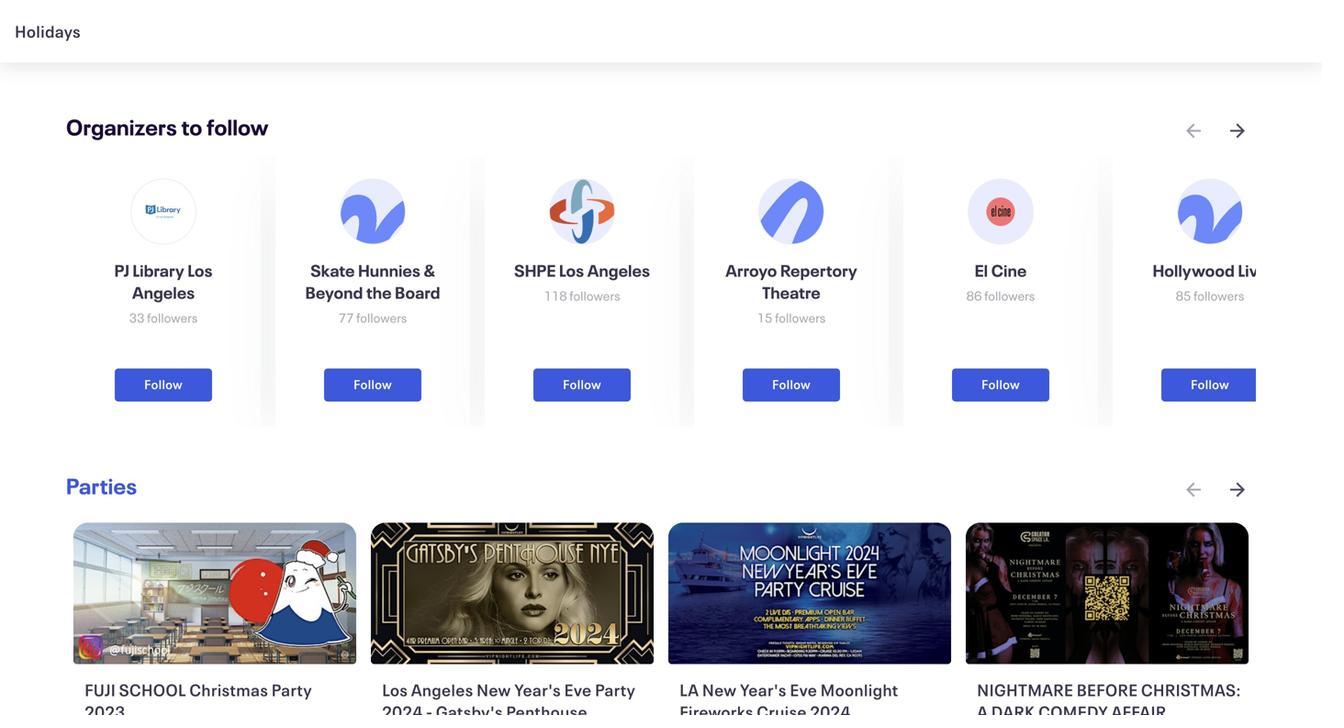 Task type: vqa. For each thing, say whether or not it's contained in the screenshot.
leftmost x
no



Task type: describe. For each thing, give the bounding box(es) containing it.
parties link
[[66, 472, 137, 501]]

affair
[[1112, 701, 1167, 715]]

nightmare before christmas: a dark comedy affair link
[[977, 679, 1242, 715]]

15
[[757, 310, 773, 327]]

follow button for &
[[324, 369, 422, 402]]

86
[[967, 287, 982, 304]]

la
[[680, 679, 699, 701]]

fireworks
[[680, 701, 754, 715]]

penthouse
[[506, 701, 588, 715]]

comedy
[[1039, 701, 1108, 715]]

fuji school christmas party 2023 link
[[85, 679, 349, 715]]

follow button for 85
[[1162, 369, 1259, 402]]

followers inside the arroyo repertory theatre 15 followers
[[775, 310, 826, 327]]

pj library los angeles 33 followers
[[114, 259, 213, 327]]

library
[[133, 259, 185, 282]]

hollywood live 85 followers
[[1153, 259, 1268, 304]]

theatre
[[763, 282, 821, 304]]

followers inside pj library los angeles 33 followers
[[147, 310, 198, 327]]

live
[[1239, 259, 1268, 282]]

followers inside shpe los angeles 118 followers
[[570, 287, 620, 304]]

arrow right chunky_svg image for arrow left chunky_svg icon
[[1227, 120, 1249, 142]]

fuji school christmas party 2023 primary image image
[[74, 523, 356, 664]]

follow button for los
[[115, 369, 212, 402]]

angeles inside shpe los angeles 118 followers
[[588, 259, 650, 282]]

los angeles new year's eve party 2024 - gatsby's penthouse primary image image
[[371, 523, 654, 664]]

follow for angeles
[[563, 376, 602, 393]]

arrow left chunky_svg image
[[1183, 120, 1205, 142]]

los inside pj library los angeles 33 followers
[[188, 259, 213, 282]]

the
[[366, 282, 392, 304]]

el
[[975, 259, 988, 282]]

shpe
[[514, 259, 556, 282]]

follow
[[207, 113, 269, 141]]

la new year's eve moonlight fireworks cruise 2024 primary image image
[[669, 523, 951, 664]]

before
[[1077, 679, 1138, 701]]

nightmare before christmas: a dark comedy affair
[[977, 679, 1242, 715]]

118
[[544, 287, 567, 304]]

followers inside the skate hunnies & beyond the board 77 followers
[[356, 310, 407, 327]]

follow for 85
[[1191, 376, 1230, 393]]

33
[[129, 310, 145, 327]]

skate
[[311, 259, 355, 282]]

pj
[[114, 259, 130, 282]]

hollywood
[[1153, 259, 1235, 282]]

new inside la new year's eve moonlight fireworks cruise 2024
[[702, 679, 737, 701]]

&
[[424, 259, 435, 282]]

organizers to follow
[[66, 113, 269, 141]]

fuji
[[85, 679, 116, 701]]

follow for theatre
[[772, 376, 811, 393]]

los angeles new year's eve party 2024 - gatsby's penthouse link
[[382, 679, 647, 715]]

moonlight
[[821, 679, 899, 701]]

los inside shpe los angeles 118 followers
[[559, 259, 584, 282]]

los angeles new year's eve party 2024 - gatsby's penthouse
[[382, 679, 636, 715]]

hunnies
[[358, 259, 421, 282]]

nightmare before christmas: a dark comedy affair primary image image
[[966, 523, 1249, 664]]

85
[[1176, 287, 1192, 304]]

party inside fuji school christmas party 2023
[[272, 679, 312, 701]]

party inside los angeles new year's eve party 2024 - gatsby's penthouse
[[595, 679, 636, 701]]

parties
[[66, 472, 137, 501]]

a
[[977, 701, 988, 715]]

la new year's eve moonlight fireworks cruise 2024 link
[[680, 679, 944, 715]]

school
[[119, 679, 186, 701]]



Task type: locate. For each thing, give the bounding box(es) containing it.
1 vertical spatial arrow right chunky_svg image
[[1227, 479, 1249, 501]]

la new year's eve moonlight fireworks cruise 2024
[[680, 679, 899, 715]]

new right -
[[477, 679, 511, 701]]

los right library
[[188, 259, 213, 282]]

followers down theatre
[[775, 310, 826, 327]]

eve inside la new year's eve moonlight fireworks cruise 2024
[[790, 679, 818, 701]]

follow for los
[[144, 376, 183, 393]]

cine
[[992, 259, 1027, 282]]

follow for &
[[354, 376, 392, 393]]

followers down cine
[[985, 287, 1035, 304]]

angeles
[[588, 259, 650, 282], [132, 282, 195, 304], [411, 679, 473, 701]]

5 follow from the left
[[982, 376, 1020, 393]]

arrow right chunky_svg image right arrow left chunky_svg image on the bottom of page
[[1227, 479, 1249, 501]]

2 party from the left
[[595, 679, 636, 701]]

dark
[[992, 701, 1036, 715]]

repertory
[[781, 259, 858, 282]]

party
[[272, 679, 312, 701], [595, 679, 636, 701]]

year's
[[515, 679, 561, 701], [740, 679, 787, 701]]

year's right gatsby's
[[515, 679, 561, 701]]

1 follow from the left
[[144, 376, 183, 393]]

0 horizontal spatial party
[[272, 679, 312, 701]]

arroyo repertory theatre 15 followers
[[726, 259, 858, 327]]

beyond
[[305, 282, 363, 304]]

follow button for 86
[[952, 369, 1050, 402]]

1 follow button from the left
[[115, 369, 212, 402]]

followers right the 118
[[570, 287, 620, 304]]

2 eve from the left
[[790, 679, 818, 701]]

christmas:
[[1142, 679, 1242, 701]]

to
[[181, 113, 202, 141]]

cruise
[[757, 701, 807, 715]]

4 follow button from the left
[[743, 369, 840, 402]]

2024 inside la new year's eve moonlight fireworks cruise 2024
[[810, 701, 851, 715]]

followers right 85
[[1194, 287, 1245, 304]]

1 horizontal spatial new
[[702, 679, 737, 701]]

1 horizontal spatial party
[[595, 679, 636, 701]]

follow
[[144, 376, 183, 393], [354, 376, 392, 393], [563, 376, 602, 393], [772, 376, 811, 393], [982, 376, 1020, 393], [1191, 376, 1230, 393]]

6 follow from the left
[[1191, 376, 1230, 393]]

eve inside los angeles new year's eve party 2024 - gatsby's penthouse
[[564, 679, 592, 701]]

angeles inside los angeles new year's eve party 2024 - gatsby's penthouse
[[411, 679, 473, 701]]

1 horizontal spatial year's
[[740, 679, 787, 701]]

nightmare
[[977, 679, 1074, 701]]

2 horizontal spatial angeles
[[588, 259, 650, 282]]

2024 right cruise
[[810, 701, 851, 715]]

1 new from the left
[[477, 679, 511, 701]]

2 follow button from the left
[[324, 369, 422, 402]]

arrow right chunky_svg image for arrow left chunky_svg image on the bottom of page
[[1227, 479, 1249, 501]]

2 year's from the left
[[740, 679, 787, 701]]

1 horizontal spatial eve
[[790, 679, 818, 701]]

party right christmas
[[272, 679, 312, 701]]

fuji school christmas party 2023
[[85, 679, 312, 715]]

0 horizontal spatial eve
[[564, 679, 592, 701]]

arrow right chunky_svg image
[[1227, 120, 1249, 142], [1227, 479, 1249, 501]]

0 horizontal spatial angeles
[[132, 282, 195, 304]]

2024
[[382, 701, 423, 715], [810, 701, 851, 715]]

0 horizontal spatial los
[[188, 259, 213, 282]]

followers down the
[[356, 310, 407, 327]]

2 horizontal spatial los
[[559, 259, 584, 282]]

2 arrow right chunky_svg image from the top
[[1227, 479, 1249, 501]]

1 eve from the left
[[564, 679, 592, 701]]

1 horizontal spatial 2024
[[810, 701, 851, 715]]

follow for 86
[[982, 376, 1020, 393]]

5 follow button from the left
[[952, 369, 1050, 402]]

1 2024 from the left
[[382, 701, 423, 715]]

el cine 86 followers
[[967, 259, 1035, 304]]

board
[[395, 282, 441, 304]]

2 new from the left
[[702, 679, 737, 701]]

new inside los angeles new year's eve party 2024 - gatsby's penthouse
[[477, 679, 511, 701]]

6 follow button from the left
[[1162, 369, 1259, 402]]

0 horizontal spatial new
[[477, 679, 511, 701]]

2 follow from the left
[[354, 376, 392, 393]]

eve
[[564, 679, 592, 701], [790, 679, 818, 701]]

year's inside la new year's eve moonlight fireworks cruise 2024
[[740, 679, 787, 701]]

2024 inside los angeles new year's eve party 2024 - gatsby's penthouse
[[382, 701, 423, 715]]

arrow left chunky_svg image
[[1183, 479, 1205, 501]]

1 arrow right chunky_svg image from the top
[[1227, 120, 1249, 142]]

4 follow from the left
[[772, 376, 811, 393]]

arroyo
[[726, 259, 777, 282]]

0 horizontal spatial year's
[[515, 679, 561, 701]]

new right "la" in the right bottom of the page
[[702, 679, 737, 701]]

organizers
[[66, 113, 177, 141]]

followers
[[570, 287, 620, 304], [985, 287, 1035, 304], [1194, 287, 1245, 304], [147, 310, 198, 327], [356, 310, 407, 327], [775, 310, 826, 327]]

los left -
[[382, 679, 408, 701]]

77
[[339, 310, 354, 327]]

angeles inside pj library los angeles 33 followers
[[132, 282, 195, 304]]

followers inside hollywood live 85 followers
[[1194, 287, 1245, 304]]

followers inside el cine 86 followers
[[985, 287, 1035, 304]]

followers right 33 on the top
[[147, 310, 198, 327]]

1 horizontal spatial angeles
[[411, 679, 473, 701]]

skate hunnies & beyond the board 77 followers
[[305, 259, 441, 327]]

gatsby's
[[436, 701, 503, 715]]

christmas
[[189, 679, 268, 701]]

2 2024 from the left
[[810, 701, 851, 715]]

los up the 118
[[559, 259, 584, 282]]

year's inside los angeles new year's eve party 2024 - gatsby's penthouse
[[515, 679, 561, 701]]

follow button for theatre
[[743, 369, 840, 402]]

holidays
[[15, 20, 81, 42]]

los inside los angeles new year's eve party 2024 - gatsby's penthouse
[[382, 679, 408, 701]]

2023
[[85, 701, 125, 715]]

party right 'penthouse'
[[595, 679, 636, 701]]

2024 left -
[[382, 701, 423, 715]]

arrow right chunky_svg image right arrow left chunky_svg icon
[[1227, 120, 1249, 142]]

1 party from the left
[[272, 679, 312, 701]]

3 follow button from the left
[[534, 369, 631, 402]]

follow button for angeles
[[534, 369, 631, 402]]

1 horizontal spatial los
[[382, 679, 408, 701]]

1 year's from the left
[[515, 679, 561, 701]]

-
[[426, 701, 433, 715]]

year's right "la" in the right bottom of the page
[[740, 679, 787, 701]]

3 follow from the left
[[563, 376, 602, 393]]

follow button
[[115, 369, 212, 402], [324, 369, 422, 402], [534, 369, 631, 402], [743, 369, 840, 402], [952, 369, 1050, 402], [1162, 369, 1259, 402]]

new
[[477, 679, 511, 701], [702, 679, 737, 701]]

0 vertical spatial arrow right chunky_svg image
[[1227, 120, 1249, 142]]

los
[[188, 259, 213, 282], [559, 259, 584, 282], [382, 679, 408, 701]]

0 horizontal spatial 2024
[[382, 701, 423, 715]]

shpe los angeles 118 followers
[[514, 259, 650, 304]]



